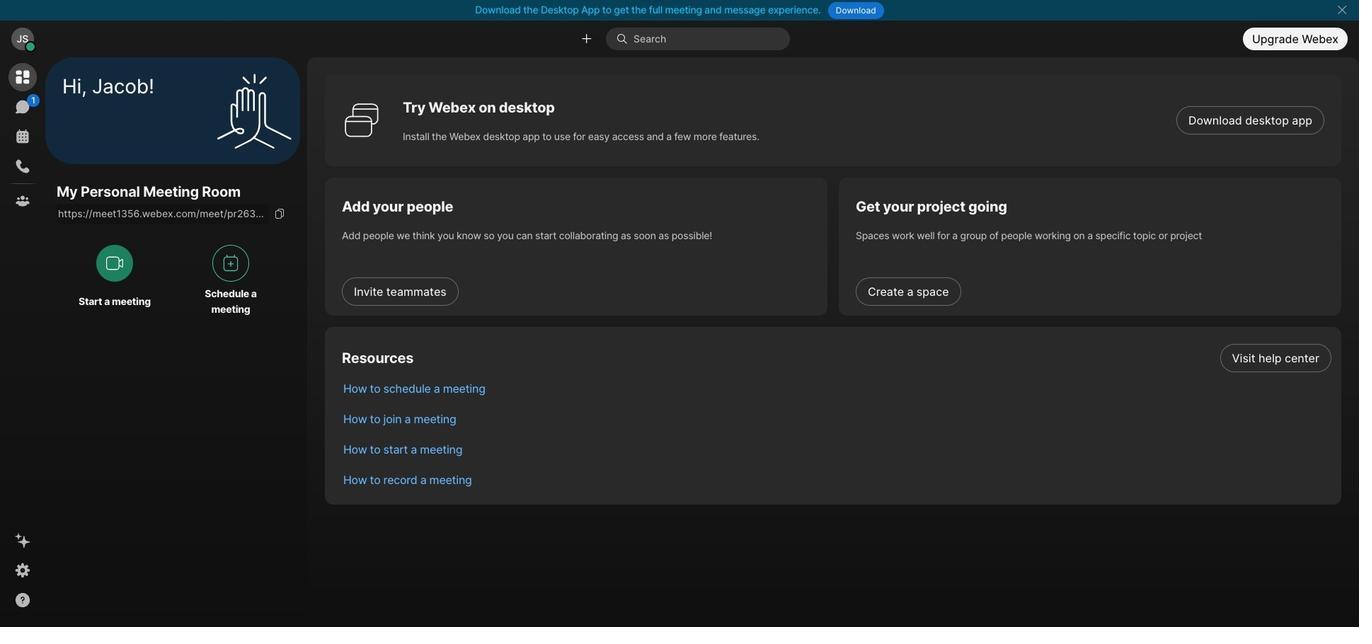 Task type: locate. For each thing, give the bounding box(es) containing it.
None text field
[[57, 204, 269, 224]]

webex tab list
[[8, 63, 40, 215]]

4 list item from the top
[[332, 434, 1342, 464]]

3 list item from the top
[[332, 404, 1342, 434]]

navigation
[[0, 57, 45, 627]]

two hands high fiving image
[[212, 68, 297, 153]]

1 list item from the top
[[332, 343, 1342, 373]]

list item
[[332, 343, 1342, 373], [332, 373, 1342, 404], [332, 404, 1342, 434], [332, 434, 1342, 464], [332, 464, 1342, 495]]

cancel_16 image
[[1337, 4, 1348, 16]]



Task type: describe. For each thing, give the bounding box(es) containing it.
5 list item from the top
[[332, 464, 1342, 495]]

2 list item from the top
[[332, 373, 1342, 404]]



